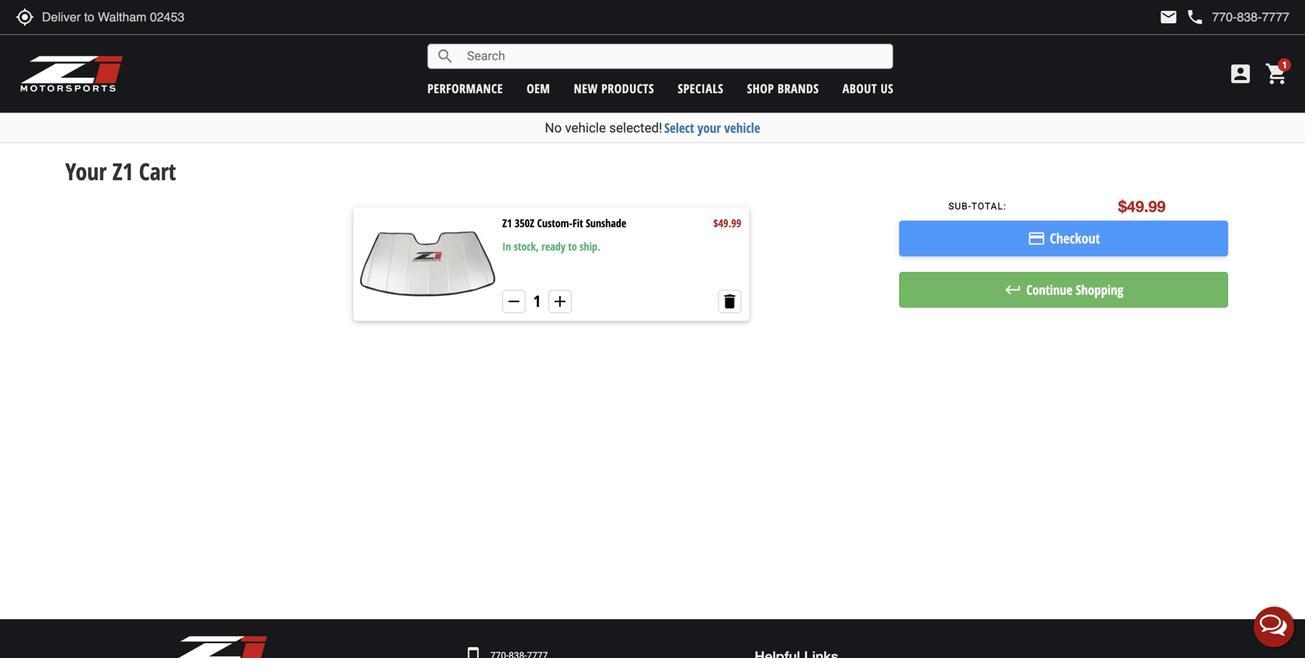 Task type: describe. For each thing, give the bounding box(es) containing it.
new products
[[574, 80, 655, 97]]

shopping_cart link
[[1262, 61, 1290, 86]]

about us
[[843, 80, 894, 97]]

add
[[551, 292, 570, 311]]

sub-
[[949, 201, 972, 212]]

about
[[843, 80, 878, 97]]

z1 company logo image
[[171, 635, 268, 658]]

sunshade
[[586, 216, 627, 230]]

phone link
[[1186, 8, 1290, 26]]

1 horizontal spatial vehicle
[[725, 119, 761, 137]]

account_box link
[[1225, 61, 1258, 86]]

oem
[[527, 80, 551, 97]]

total:
[[972, 201, 1007, 212]]

payment
[[1028, 229, 1047, 248]]

performance link
[[428, 80, 503, 97]]

sub-total:
[[949, 201, 1007, 212]]

fit
[[573, 216, 583, 230]]

keyboard_return
[[1004, 281, 1023, 299]]

to
[[569, 239, 577, 254]]

keyboard_return continue shopping
[[1004, 281, 1124, 299]]

in
[[503, 239, 511, 254]]

350z
[[515, 216, 535, 230]]

shop
[[748, 80, 775, 97]]

1
[[534, 290, 541, 312]]

checkout
[[1050, 229, 1101, 248]]

your z1 cart
[[65, 155, 176, 187]]

z1 motorsports logo image
[[19, 54, 124, 93]]

in stock, ready to ship.
[[503, 239, 601, 254]]

shopping
[[1077, 281, 1124, 299]]

0 vertical spatial z1
[[113, 155, 133, 187]]

remove
[[505, 292, 524, 311]]

about us link
[[843, 80, 894, 97]]

specials link
[[678, 80, 724, 97]]

us
[[881, 80, 894, 97]]

selected!
[[610, 120, 663, 136]]

ready
[[542, 239, 566, 254]]

$49.99
[[714, 216, 742, 230]]



Task type: locate. For each thing, give the bounding box(es) containing it.
vehicle right 'your'
[[725, 119, 761, 137]]

z1 350z custom-fit sunshade
[[503, 216, 627, 230]]

mail link
[[1160, 8, 1179, 26]]

z1 left cart
[[113, 155, 133, 187]]

mail
[[1160, 8, 1179, 26]]

Search search field
[[455, 44, 893, 68]]

vehicle
[[725, 119, 761, 137], [565, 120, 606, 136]]

your
[[65, 155, 107, 187]]

search
[[436, 47, 455, 66]]

z1 350z custom-fit sunshade image
[[358, 211, 499, 317]]

0 horizontal spatial vehicle
[[565, 120, 606, 136]]

mail phone
[[1160, 8, 1205, 26]]

stock,
[[514, 239, 539, 254]]

new
[[574, 80, 598, 97]]

select
[[665, 119, 695, 137]]

1 vertical spatial z1
[[503, 216, 512, 230]]

new products link
[[574, 80, 655, 97]]

vehicle inside no vehicle selected! select your vehicle
[[565, 120, 606, 136]]

oem link
[[527, 80, 551, 97]]

ship.
[[580, 239, 601, 254]]

your
[[698, 119, 721, 137]]

brands
[[778, 80, 819, 97]]

z1 350z custom-fit sunshade link
[[503, 215, 627, 231]]

products
[[602, 80, 655, 97]]

select your vehicle link
[[665, 119, 761, 137]]

account_box
[[1229, 61, 1254, 86]]

continue
[[1027, 281, 1073, 299]]

z1
[[113, 155, 133, 187], [503, 216, 512, 230]]

performance
[[428, 80, 503, 97]]

payment checkout
[[1028, 229, 1101, 248]]

z1 left 350z
[[503, 216, 512, 230]]

1 horizontal spatial z1
[[503, 216, 512, 230]]

my_location
[[16, 8, 34, 26]]

0 horizontal spatial z1
[[113, 155, 133, 187]]

shop brands
[[748, 80, 819, 97]]

cart
[[139, 155, 176, 187]]

vehicle right no
[[565, 120, 606, 136]]

phone
[[1186, 8, 1205, 26]]

delete
[[721, 292, 740, 311]]

no
[[545, 120, 562, 136]]

shop brands link
[[748, 80, 819, 97]]

no vehicle selected! select your vehicle
[[545, 119, 761, 137]]

custom-
[[537, 216, 573, 230]]

specials
[[678, 80, 724, 97]]

shopping_cart
[[1266, 61, 1290, 86]]



Task type: vqa. For each thing, say whether or not it's contained in the screenshot.
bottom ||
no



